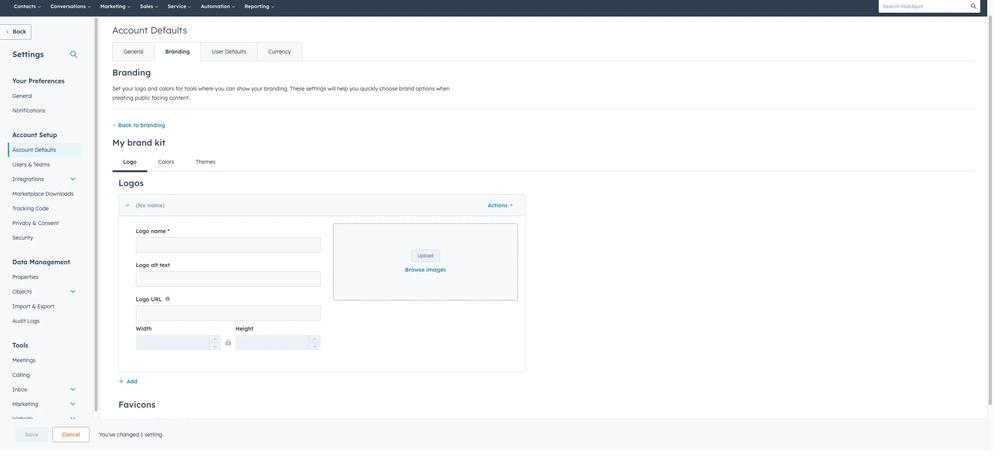 Task type: describe. For each thing, give the bounding box(es) containing it.
my
[[112, 137, 125, 148]]

Width text field
[[136, 336, 221, 351]]

general link for your
[[8, 89, 81, 103]]

notifications link
[[8, 103, 81, 118]]

marketplace downloads
[[12, 191, 74, 198]]

colors
[[159, 85, 174, 92]]

logo url
[[136, 297, 162, 304]]

name)
[[147, 202, 165, 209]]

consent
[[38, 220, 59, 227]]

your preferences element
[[8, 77, 81, 118]]

users & teams link
[[8, 157, 81, 172]]

2 vertical spatial account
[[12, 147, 33, 154]]

service link
[[163, 0, 196, 17]]

code
[[35, 205, 49, 212]]

users & teams
[[12, 161, 50, 168]]

downloads
[[45, 191, 74, 198]]

logo for logo name
[[136, 228, 149, 235]]

account for users & teams
[[12, 131, 37, 139]]

website
[[12, 416, 33, 423]]

marketing link
[[96, 0, 136, 17]]

colors
[[158, 159, 174, 166]]

ai assistants
[[12, 431, 46, 438]]

integrations
[[12, 176, 44, 183]]

browse images button
[[405, 266, 446, 275]]

conversations
[[50, 3, 87, 9]]

caret image
[[125, 205, 130, 207]]

browse
[[405, 267, 425, 274]]

settings
[[12, 49, 44, 59]]

users
[[12, 161, 27, 168]]

add button for favicons
[[119, 431, 137, 441]]

& for export
[[32, 303, 36, 310]]

sales
[[140, 3, 155, 9]]

audit logs
[[12, 318, 40, 325]]

setup
[[39, 131, 57, 139]]

inbox
[[12, 387, 27, 394]]

haven't
[[129, 418, 148, 425]]

you
[[119, 418, 128, 425]]

privacy
[[12, 220, 31, 227]]

tab list containing logo
[[112, 153, 975, 172]]

group for width
[[209, 336, 221, 351]]

Search HubSpot search field
[[879, 0, 974, 13]]

back for back to branding
[[118, 122, 132, 129]]

search button
[[967, 0, 980, 13]]

calling link
[[8, 368, 81, 383]]

& for teams
[[28, 161, 32, 168]]

can
[[226, 85, 235, 92]]

help
[[337, 85, 348, 92]]

actions button
[[483, 198, 518, 213]]

branding link
[[154, 42, 201, 61]]

when
[[436, 85, 450, 92]]

logos
[[119, 178, 144, 189]]

account defaults inside account setup element
[[12, 147, 56, 154]]

service
[[168, 3, 188, 9]]

cancel
[[62, 432, 80, 439]]

marketing button
[[8, 398, 81, 412]]

branding inside branding link
[[165, 48, 190, 55]]

back for back
[[13, 28, 26, 35]]

options
[[416, 85, 435, 92]]

your
[[12, 77, 27, 85]]

show
[[237, 85, 250, 92]]

teams
[[34, 161, 50, 168]]

privacy & consent
[[12, 220, 59, 227]]

data management
[[12, 259, 70, 266]]

add button for logos
[[119, 378, 137, 388]]

for
[[176, 85, 183, 92]]

defaults for account defaults link
[[35, 147, 56, 154]]

logo
[[135, 85, 146, 92]]

objects
[[12, 289, 32, 296]]

themes
[[196, 159, 215, 166]]

will
[[328, 85, 336, 92]]

currency link
[[257, 42, 302, 61]]

reporting
[[245, 3, 271, 9]]

back link
[[0, 24, 31, 40]]

logo for logo
[[123, 159, 137, 166]]

branding.
[[264, 85, 288, 92]]

1 horizontal spatial defaults
[[151, 24, 187, 36]]

user defaults
[[212, 48, 246, 55]]

yet.
[[201, 418, 210, 425]]

1 you from the left
[[215, 85, 224, 92]]

logo for logo url
[[136, 297, 149, 304]]

cancel button
[[52, 428, 90, 443]]

import & export link
[[8, 300, 81, 314]]

2 your from the left
[[251, 85, 263, 92]]

facing
[[152, 95, 168, 102]]

browse images
[[405, 267, 446, 274]]

you haven't added any favicons yet.
[[119, 418, 210, 425]]

add for logos
[[127, 379, 137, 386]]

meetings
[[12, 357, 36, 364]]

security link
[[8, 231, 81, 246]]

back to branding button
[[112, 122, 165, 129]]

alt
[[151, 262, 158, 269]]

objects button
[[8, 285, 81, 300]]

navigation containing general
[[112, 42, 302, 61]]

add for favicons
[[127, 432, 137, 439]]

marketplace downloads link
[[8, 187, 81, 202]]

any
[[167, 418, 177, 425]]

tracking code link
[[8, 202, 81, 216]]

ai assistants link
[[8, 427, 81, 442]]

data management element
[[8, 258, 81, 329]]

branding
[[140, 122, 165, 129]]

favicons
[[119, 400, 156, 411]]

0 horizontal spatial brand
[[127, 137, 152, 148]]



Task type: vqa. For each thing, say whether or not it's contained in the screenshot.
Back To Branding
yes



Task type: locate. For each thing, give the bounding box(es) containing it.
1 add button from the top
[[119, 378, 137, 388]]

group for height
[[309, 336, 320, 351]]

1 vertical spatial add
[[127, 432, 137, 439]]

account defaults
[[112, 24, 187, 36], [12, 147, 56, 154]]

favicons
[[178, 418, 200, 425]]

meetings link
[[8, 354, 81, 368]]

height
[[236, 326, 253, 333]]

branding
[[165, 48, 190, 55], [112, 67, 151, 78]]

0 vertical spatial general link
[[113, 42, 154, 61]]

& right privacy
[[33, 220, 36, 227]]

marketing inside button
[[12, 401, 38, 408]]

actions
[[488, 202, 508, 209]]

export
[[37, 303, 54, 310]]

account setup element
[[8, 131, 81, 246]]

logo inside tab list
[[123, 159, 137, 166]]

text
[[160, 262, 170, 269]]

0 vertical spatial add
[[127, 379, 137, 386]]

(no
[[136, 202, 146, 209]]

add
[[127, 379, 137, 386], [127, 432, 137, 439]]

1 horizontal spatial you
[[349, 85, 359, 92]]

url
[[151, 297, 162, 304]]

your
[[122, 85, 134, 92], [251, 85, 263, 92]]

2 you from the left
[[349, 85, 359, 92]]

settings
[[306, 85, 326, 92]]

add button
[[119, 378, 137, 388], [119, 431, 137, 441]]

currency
[[268, 48, 291, 55]]

1 vertical spatial &
[[33, 220, 36, 227]]

1 horizontal spatial brand
[[399, 85, 414, 92]]

tracking code
[[12, 205, 49, 212]]

logo left alt
[[136, 262, 149, 269]]

1 horizontal spatial account defaults
[[112, 24, 187, 36]]

(no name) button
[[119, 195, 480, 216]]

0 vertical spatial back
[[13, 28, 26, 35]]

preferences
[[28, 77, 65, 85]]

1 vertical spatial back
[[118, 122, 132, 129]]

you right help
[[349, 85, 359, 92]]

1 vertical spatial defaults
[[225, 48, 246, 55]]

security
[[12, 235, 33, 242]]

general
[[124, 48, 143, 55], [12, 93, 32, 100]]

1 horizontal spatial branding
[[165, 48, 190, 55]]

back left to
[[118, 122, 132, 129]]

1 horizontal spatial general
[[124, 48, 143, 55]]

1 group from the left
[[209, 336, 221, 351]]

0 vertical spatial brand
[[399, 85, 414, 92]]

add button up 'favicons'
[[119, 378, 137, 388]]

0 horizontal spatial general
[[12, 93, 32, 100]]

back
[[13, 28, 26, 35], [118, 122, 132, 129]]

account defaults up the users & teams
[[12, 147, 56, 154]]

contacts link
[[9, 0, 46, 17]]

marketing up website
[[12, 401, 38, 408]]

general link for account
[[113, 42, 154, 61]]

2 add from the top
[[127, 432, 137, 439]]

search image
[[971, 3, 977, 9]]

defaults for user defaults link
[[225, 48, 246, 55]]

back inside back link
[[13, 28, 26, 35]]

assistants
[[20, 431, 46, 438]]

marketplace
[[12, 191, 44, 198]]

0 vertical spatial add button
[[119, 378, 137, 388]]

import
[[12, 303, 30, 310]]

1 horizontal spatial group
[[309, 336, 320, 351]]

2 add button from the top
[[119, 431, 137, 441]]

0 horizontal spatial defaults
[[35, 147, 56, 154]]

your up the creating
[[122, 85, 134, 92]]

logo for logo alt text
[[136, 262, 149, 269]]

integrations button
[[8, 172, 81, 187]]

user defaults link
[[201, 42, 257, 61]]

add up 'favicons'
[[127, 379, 137, 386]]

defaults up users & teams link
[[35, 147, 56, 154]]

0 vertical spatial account
[[112, 24, 148, 36]]

logo left url
[[136, 297, 149, 304]]

and
[[148, 85, 157, 92]]

setting.
[[145, 432, 163, 439]]

tools
[[12, 342, 28, 350]]

content.
[[169, 95, 190, 102]]

0 horizontal spatial general link
[[8, 89, 81, 103]]

brand right choose
[[399, 85, 414, 92]]

automation link
[[196, 0, 240, 17]]

you've
[[99, 432, 115, 439]]

tab list
[[112, 153, 975, 172]]

account down marketing link at the top
[[112, 24, 148, 36]]

general link
[[113, 42, 154, 61], [8, 89, 81, 103]]

general link down preferences
[[8, 89, 81, 103]]

general for account
[[124, 48, 143, 55]]

navigation
[[112, 42, 302, 61]]

quickly
[[360, 85, 378, 92]]

0 horizontal spatial marketing
[[12, 401, 38, 408]]

1 horizontal spatial your
[[251, 85, 263, 92]]

properties link
[[8, 270, 81, 285]]

1 vertical spatial add button
[[119, 431, 137, 441]]

2 group from the left
[[309, 336, 320, 351]]

& left export
[[32, 303, 36, 310]]

2 vertical spatial &
[[32, 303, 36, 310]]

0 vertical spatial defaults
[[151, 24, 187, 36]]

upload
[[418, 253, 434, 259]]

Logo URL text field
[[136, 306, 321, 322]]

brand inside set your logo and colors for tools where you can show your branding. these settings will help you quickly choose brand options when creating public facing content.
[[399, 85, 414, 92]]

colors link
[[147, 153, 185, 171]]

general down your on the top left
[[12, 93, 32, 100]]

audit logs link
[[8, 314, 81, 329]]

kit
[[155, 137, 165, 148]]

&
[[28, 161, 32, 168], [33, 220, 36, 227], [32, 303, 36, 310]]

general inside your preferences element
[[12, 93, 32, 100]]

creating
[[112, 95, 133, 102]]

user
[[212, 48, 224, 55]]

defaults up branding link
[[151, 24, 187, 36]]

account for branding
[[112, 24, 148, 36]]

these
[[290, 85, 305, 92]]

2 vertical spatial defaults
[[35, 147, 56, 154]]

you left can
[[215, 85, 224, 92]]

1 add from the top
[[127, 379, 137, 386]]

choose
[[380, 85, 398, 92]]

(no name)
[[136, 202, 165, 209]]

account defaults down sales link
[[112, 24, 187, 36]]

0 horizontal spatial you
[[215, 85, 224, 92]]

group
[[209, 336, 221, 351], [309, 336, 320, 351]]

1 vertical spatial general link
[[8, 89, 81, 103]]

logo up logos
[[123, 159, 137, 166]]

1 horizontal spatial marketing
[[100, 3, 127, 9]]

brand down back to branding button
[[127, 137, 152, 148]]

set your logo and colors for tools where you can show your branding. these settings will help you quickly choose brand options when creating public facing content.
[[112, 85, 450, 102]]

add button left 1
[[119, 431, 137, 441]]

0 vertical spatial account defaults
[[112, 24, 187, 36]]

Logo alt text text field
[[136, 272, 321, 287]]

reporting link
[[240, 0, 279, 17]]

& right users
[[28, 161, 32, 168]]

defaults right user on the left top of page
[[225, 48, 246, 55]]

general link up logo
[[113, 42, 154, 61]]

changed
[[117, 432, 139, 439]]

0 vertical spatial marketing
[[100, 3, 127, 9]]

Height text field
[[236, 336, 321, 351]]

your right 'show'
[[251, 85, 263, 92]]

ai
[[12, 431, 18, 438]]

0 vertical spatial general
[[124, 48, 143, 55]]

contacts
[[14, 3, 37, 9]]

back to branding
[[118, 122, 165, 129]]

1 vertical spatial account defaults
[[12, 147, 56, 154]]

import & export
[[12, 303, 54, 310]]

branding up logo
[[112, 67, 151, 78]]

data
[[12, 259, 28, 266]]

account left setup
[[12, 131, 37, 139]]

general up logo
[[124, 48, 143, 55]]

0 horizontal spatial back
[[13, 28, 26, 35]]

1 vertical spatial brand
[[127, 137, 152, 148]]

& inside "data management" element
[[32, 303, 36, 310]]

save
[[25, 432, 38, 439]]

logo left name
[[136, 228, 149, 235]]

account
[[112, 24, 148, 36], [12, 131, 37, 139], [12, 147, 33, 154]]

1 vertical spatial general
[[12, 93, 32, 100]]

to
[[133, 122, 139, 129]]

1 your from the left
[[122, 85, 134, 92]]

0 horizontal spatial group
[[209, 336, 221, 351]]

tools element
[[8, 342, 81, 451]]

& for consent
[[33, 220, 36, 227]]

back up settings
[[13, 28, 26, 35]]

website button
[[8, 412, 81, 427]]

0 vertical spatial branding
[[165, 48, 190, 55]]

set
[[112, 85, 121, 92]]

1 vertical spatial account
[[12, 131, 37, 139]]

marketing left sales
[[100, 3, 127, 9]]

privacy & consent link
[[8, 216, 81, 231]]

1 vertical spatial marketing
[[12, 401, 38, 408]]

general for your
[[12, 93, 32, 100]]

branding up 'for' on the left top of the page
[[165, 48, 190, 55]]

public
[[135, 95, 150, 102]]

defaults inside account defaults link
[[35, 147, 56, 154]]

management
[[29, 259, 70, 266]]

0 horizontal spatial branding
[[112, 67, 151, 78]]

logo alt text
[[136, 262, 170, 269]]

1 vertical spatial branding
[[112, 67, 151, 78]]

1 horizontal spatial general link
[[113, 42, 154, 61]]

themes link
[[185, 153, 226, 171]]

1 horizontal spatial back
[[118, 122, 132, 129]]

0 vertical spatial &
[[28, 161, 32, 168]]

0 horizontal spatial your
[[122, 85, 134, 92]]

my brand kit
[[112, 137, 165, 148]]

account up users
[[12, 147, 33, 154]]

logo link
[[112, 153, 147, 172]]

0 horizontal spatial account defaults
[[12, 147, 56, 154]]

Logo name text field
[[136, 238, 321, 253]]

automation
[[201, 3, 232, 9]]

your preferences
[[12, 77, 65, 85]]

defaults inside user defaults link
[[225, 48, 246, 55]]

upload button
[[411, 250, 440, 262]]

add left 1
[[127, 432, 137, 439]]

2 horizontal spatial defaults
[[225, 48, 246, 55]]

logo
[[123, 159, 137, 166], [136, 228, 149, 235], [136, 262, 149, 269], [136, 297, 149, 304]]



